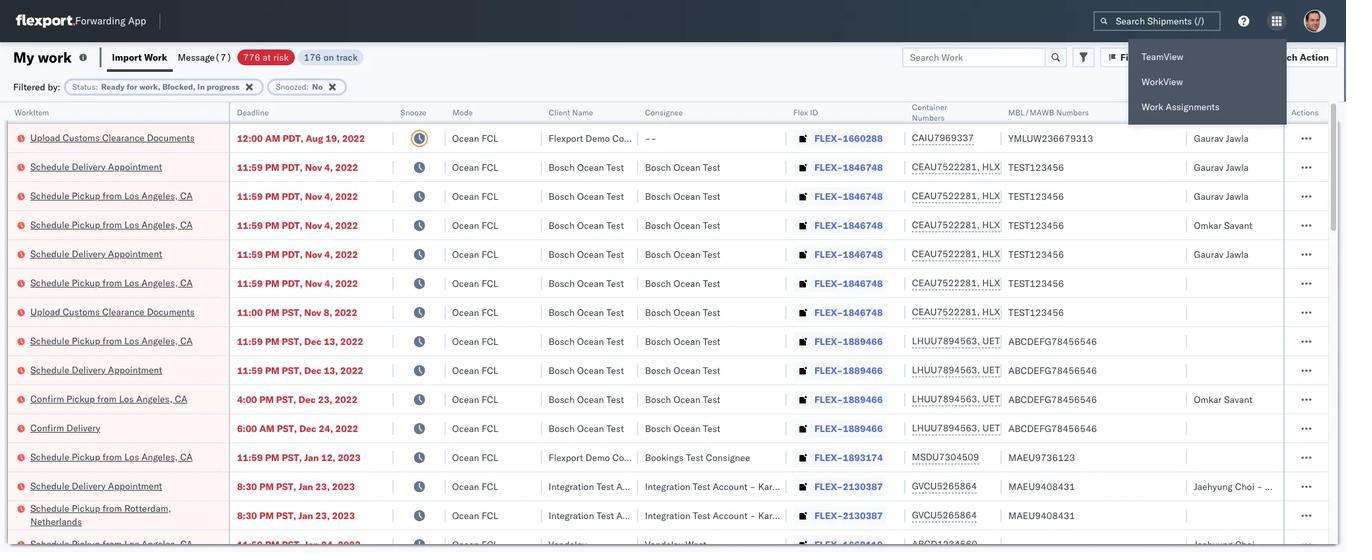 Task type: locate. For each thing, give the bounding box(es) containing it.
upload for first 'upload customs clearance documents' link from the top of the page
[[30, 132, 60, 144]]

10 flex- from the top
[[815, 394, 843, 406]]

1 vertical spatial account
[[713, 510, 748, 522]]

id
[[811, 108, 819, 117]]

1 maeu9408431 from the top
[[1009, 481, 1076, 493]]

0 vertical spatial 2130387
[[843, 481, 883, 493]]

schedule pickup from los angeles, ca for fourth "schedule pickup from los angeles, ca" link
[[30, 335, 193, 347]]

pickup
[[72, 190, 100, 202], [72, 219, 100, 231], [72, 277, 100, 289], [72, 335, 100, 347], [66, 393, 95, 405], [72, 451, 100, 463], [72, 503, 100, 514], [72, 538, 100, 550]]

gaurav
[[1195, 132, 1224, 144], [1195, 161, 1224, 173], [1195, 190, 1224, 202], [1195, 248, 1224, 260]]

1 vertical spatial upload customs clearance documents button
[[30, 305, 195, 320]]

13, down 8,
[[324, 336, 338, 347]]

gvcu5265864 down msdu7304509
[[913, 480, 978, 492]]

1 vertical spatial gvcu5265864
[[913, 509, 978, 521]]

lhuu7894563, for schedule delivery appointment
[[913, 364, 981, 376]]

dec up 4:00 pm pst, dec 23, 2022
[[304, 365, 322, 376]]

schedule delivery appointment for third schedule delivery appointment button from the top
[[30, 364, 162, 376]]

snooze
[[400, 108, 426, 117]]

am right 6:00
[[259, 423, 275, 435]]

from inside 'schedule pickup from rotterdam, netherlands'
[[103, 503, 122, 514]]

1 flex-1889466 from the top
[[815, 336, 883, 347]]

0 vertical spatial 23,
[[318, 394, 333, 406]]

4 schedule from the top
[[30, 248, 69, 260]]

0 vertical spatial integration
[[645, 481, 691, 493]]

1 vertical spatial omkar savant
[[1195, 394, 1253, 406]]

3 flex- from the top
[[815, 190, 843, 202]]

11:59 pm pst, dec 13, 2022 for schedule pickup from los angeles, ca
[[237, 336, 363, 347]]

rotterdam,
[[124, 503, 171, 514]]

lagerfeld
[[778, 481, 817, 493], [778, 510, 817, 522]]

2 confirm from the top
[[30, 422, 64, 434]]

lhuu7894563, uetu5238478 for schedule delivery appointment
[[913, 364, 1047, 376]]

west
[[686, 539, 707, 551]]

1889466 for confirm pickup from los angeles, ca
[[843, 394, 883, 406]]

appointment
[[108, 161, 162, 173], [108, 248, 162, 260], [108, 364, 162, 376], [108, 480, 162, 492]]

jawla
[[1227, 132, 1249, 144], [1227, 161, 1249, 173], [1227, 190, 1249, 202], [1227, 248, 1249, 260]]

1 vertical spatial 2130387
[[843, 510, 883, 522]]

2 appointment from the top
[[108, 248, 162, 260]]

3 hlxu6269489, from the top
[[983, 219, 1050, 231]]

3 ceau7522281, from the top
[[913, 219, 980, 231]]

1 flexport from the top
[[549, 132, 583, 144]]

2 integration test account - karl lagerfeld from the top
[[645, 510, 817, 522]]

2 upload from the top
[[30, 306, 60, 318]]

1 omkar savant from the top
[[1195, 219, 1253, 231]]

schedule pickup from los angeles, ca for 6th "schedule pickup from los angeles, ca" link from the top
[[30, 538, 193, 550]]

confirm for confirm delivery
[[30, 422, 64, 434]]

23, down 12,
[[316, 481, 330, 493]]

uetu5238478 for schedule pickup from los angeles, ca
[[983, 335, 1047, 347]]

1 vertical spatial 8:30 pm pst, jan 23, 2023
[[237, 510, 355, 522]]

pickup for 3rd the schedule pickup from los angeles, ca button from the top
[[72, 277, 100, 289]]

2 1889466 from the top
[[843, 365, 883, 376]]

1 vertical spatial karl
[[759, 510, 775, 522]]

confirm inside confirm pickup from los angeles, ca link
[[30, 393, 64, 405]]

upload customs clearance documents link
[[30, 131, 195, 144], [30, 305, 195, 318]]

from for confirm pickup from los angeles, ca link
[[97, 393, 117, 405]]

1 1889466 from the top
[[843, 336, 883, 347]]

schedule for first the schedule pickup from los angeles, ca button from the top
[[30, 190, 69, 202]]

from for third "schedule pickup from los angeles, ca" link from the top
[[103, 277, 122, 289]]

10 fcl from the top
[[482, 394, 499, 406]]

6 schedule pickup from los angeles, ca from the top
[[30, 538, 193, 550]]

from
[[103, 190, 122, 202], [103, 219, 122, 231], [103, 277, 122, 289], [103, 335, 122, 347], [97, 393, 117, 405], [103, 451, 122, 463], [103, 503, 122, 514], [103, 538, 122, 550]]

5 schedule pickup from los angeles, ca from the top
[[30, 451, 193, 463]]

0 horizontal spatial numbers
[[913, 113, 945, 123]]

1 horizontal spatial numbers
[[1057, 108, 1090, 117]]

flexport. image
[[16, 15, 75, 28]]

7 fcl from the top
[[482, 307, 499, 318]]

account
[[713, 481, 748, 493], [713, 510, 748, 522]]

bookings
[[645, 452, 684, 464]]

1 hlxu6269489, from the top
[[983, 161, 1050, 173]]

resize handle column header
[[213, 102, 229, 552], [378, 102, 394, 552], [430, 102, 446, 552], [526, 102, 542, 552], [623, 102, 639, 552], [771, 102, 787, 552], [890, 102, 906, 552], [987, 102, 1002, 552], [1172, 102, 1188, 552], [1269, 102, 1284, 552], [1313, 102, 1329, 552]]

flex-1846748
[[815, 161, 883, 173], [815, 190, 883, 202], [815, 219, 883, 231], [815, 248, 883, 260], [815, 277, 883, 289], [815, 307, 883, 318]]

1 horizontal spatial work
[[1142, 101, 1164, 113]]

schedule
[[30, 161, 69, 173], [30, 190, 69, 202], [30, 219, 69, 231], [30, 248, 69, 260], [30, 277, 69, 289], [30, 335, 69, 347], [30, 364, 69, 376], [30, 451, 69, 463], [30, 480, 69, 492], [30, 503, 69, 514], [30, 538, 69, 550]]

vandelay
[[549, 539, 587, 551], [645, 539, 683, 551]]

2 upload customs clearance documents from the top
[[30, 306, 195, 318]]

pickup for first the schedule pickup from los angeles, ca button from the top
[[72, 190, 100, 202]]

0 vertical spatial upload customs clearance documents button
[[30, 131, 195, 146]]

1 upload from the top
[[30, 132, 60, 144]]

8:30 pm pst, jan 23, 2023
[[237, 481, 355, 493], [237, 510, 355, 522]]

abcdefg78456546 for confirm pickup from los angeles, ca
[[1009, 394, 1098, 406]]

1 8:30 pm pst, jan 23, 2023 from the top
[[237, 481, 355, 493]]

dec up 6:00 am pst, dec 24, 2022 at left
[[299, 394, 316, 406]]

2022
[[342, 132, 365, 144], [335, 161, 358, 173], [335, 190, 358, 202], [335, 219, 358, 231], [335, 248, 358, 260], [335, 277, 358, 289], [335, 307, 358, 318], [341, 336, 363, 347], [341, 365, 363, 376], [335, 394, 358, 406], [336, 423, 358, 435]]

6 schedule from the top
[[30, 335, 69, 347]]

forwarding app link
[[16, 15, 146, 28]]

1 abcdefg78456546 from the top
[[1009, 336, 1098, 347]]

0 vertical spatial omkar
[[1195, 219, 1222, 231]]

lagerfeld for schedule delivery appointment
[[778, 481, 817, 493]]

0 vertical spatial savant
[[1225, 219, 1253, 231]]

integration up vandelay west
[[645, 510, 691, 522]]

23, for schedule pickup from rotterdam, netherlands
[[316, 510, 330, 522]]

from for 6th "schedule pickup from los angeles, ca" link from the top
[[103, 538, 122, 550]]

0 vertical spatial documents
[[147, 132, 195, 144]]

6 hlxu6269489, from the top
[[983, 306, 1050, 318]]

4 flex-1846748 from the top
[[815, 248, 883, 260]]

flex-1889466 for schedule pickup from los angeles, ca
[[815, 336, 883, 347]]

flex-2130387 up flex-1662119
[[815, 510, 883, 522]]

3 gaurav from the top
[[1195, 190, 1224, 202]]

operator
[[1195, 108, 1226, 117]]

2 resize handle column header from the left
[[378, 102, 394, 552]]

2 13, from the top
[[324, 365, 338, 376]]

2 vertical spatial 23,
[[316, 510, 330, 522]]

11:59 pm pst, dec 13, 2022 down "11:00 pm pst, nov 8, 2022" at left
[[237, 336, 363, 347]]

los for 5th the schedule pickup from los angeles, ca button from the bottom
[[124, 219, 139, 231]]

documents for first 'upload customs clearance documents' link from the bottom
[[147, 306, 195, 318]]

1 vertical spatial confirm
[[30, 422, 64, 434]]

documents
[[147, 132, 195, 144], [147, 306, 195, 318]]

11 ocean fcl from the top
[[452, 423, 499, 435]]

appointment for second schedule delivery appointment button
[[108, 248, 162, 260]]

angeles, for sixth "schedule pickup from los angeles, ca" link from the bottom
[[142, 190, 178, 202]]

0 vertical spatial 11:59 pm pst, dec 13, 2022
[[237, 336, 363, 347]]

1 lhuu7894563, from the top
[[913, 335, 981, 347]]

from for 5th "schedule pickup from los angeles, ca" link from the top
[[103, 451, 122, 463]]

0 vertical spatial 24,
[[319, 423, 333, 435]]

am for pst,
[[259, 423, 275, 435]]

0 vertical spatial demo
[[586, 132, 610, 144]]

3 11:59 from the top
[[237, 219, 263, 231]]

upload customs clearance documents for first 'upload customs clearance documents' link from the top of the page
[[30, 132, 195, 144]]

8:30 up 11:59 pm pst, jan 24, 2023
[[237, 510, 257, 522]]

consignee
[[645, 108, 683, 117], [613, 132, 657, 144], [613, 452, 657, 464], [706, 452, 751, 464]]

lhuu7894563, uetu5238478 for schedule pickup from los angeles, ca
[[913, 335, 1047, 347]]

7 11:59 from the top
[[237, 365, 263, 376]]

confirm pickup from los angeles, ca link
[[30, 392, 187, 406]]

1 uetu5238478 from the top
[[983, 335, 1047, 347]]

11:59 pm pdt, nov 4, 2022
[[237, 161, 358, 173], [237, 190, 358, 202], [237, 219, 358, 231], [237, 248, 358, 260], [237, 277, 358, 289]]

1 schedule pickup from los angeles, ca button from the top
[[30, 189, 193, 204]]

pickup for second the schedule pickup from los angeles, ca button from the bottom
[[72, 451, 100, 463]]

0 vertical spatial lagerfeld
[[778, 481, 817, 493]]

1 horizontal spatial vandelay
[[645, 539, 683, 551]]

ocean
[[452, 132, 479, 144], [452, 161, 479, 173], [577, 161, 604, 173], [674, 161, 701, 173], [452, 190, 479, 202], [577, 190, 604, 202], [674, 190, 701, 202], [452, 219, 479, 231], [577, 219, 604, 231], [674, 219, 701, 231], [452, 248, 479, 260], [577, 248, 604, 260], [674, 248, 701, 260], [452, 277, 479, 289], [577, 277, 604, 289], [674, 277, 701, 289], [452, 307, 479, 318], [577, 307, 604, 318], [674, 307, 701, 318], [452, 336, 479, 347], [577, 336, 604, 347], [674, 336, 701, 347], [452, 365, 479, 376], [577, 365, 604, 376], [674, 365, 701, 376], [452, 394, 479, 406], [577, 394, 604, 406], [674, 394, 701, 406], [452, 423, 479, 435], [577, 423, 604, 435], [674, 423, 701, 435], [452, 452, 479, 464], [452, 481, 479, 493], [452, 510, 479, 522], [452, 539, 479, 551]]

0 vertical spatial 8:30 pm pst, jan 23, 2023
[[237, 481, 355, 493]]

0 vertical spatial upload customs clearance documents link
[[30, 131, 195, 144]]

1 vertical spatial --
[[1009, 539, 1020, 551]]

1 karl from the top
[[759, 481, 775, 493]]

1889466 for schedule delivery appointment
[[843, 365, 883, 376]]

from inside button
[[97, 393, 117, 405]]

4 ceau7522281, from the top
[[913, 248, 980, 260]]

mode button
[[446, 105, 529, 118]]

1 vertical spatial omkar
[[1195, 394, 1222, 406]]

gvcu5265864 up abcd1234560
[[913, 509, 978, 521]]

1 vertical spatial work
[[1142, 101, 1164, 113]]

abcdefg78456546
[[1009, 336, 1098, 347], [1009, 365, 1098, 376], [1009, 394, 1098, 406], [1009, 423, 1098, 435]]

angeles, inside confirm pickup from los angeles, ca link
[[136, 393, 173, 405]]

am right 12:00
[[265, 132, 280, 144]]

2 vandelay from the left
[[645, 539, 683, 551]]

schedule for first schedule delivery appointment button from the top
[[30, 161, 69, 173]]

0 vertical spatial confirm
[[30, 393, 64, 405]]

1 vertical spatial clearance
[[102, 306, 145, 318]]

schedule for 1st schedule delivery appointment button from the bottom of the page
[[30, 480, 69, 492]]

bosch ocean test
[[549, 161, 624, 173], [645, 161, 721, 173], [549, 190, 624, 202], [645, 190, 721, 202], [549, 219, 624, 231], [645, 219, 721, 231], [549, 248, 624, 260], [645, 248, 721, 260], [549, 277, 624, 289], [645, 277, 721, 289], [549, 307, 624, 318], [645, 307, 721, 318], [549, 336, 624, 347], [645, 336, 721, 347], [549, 365, 624, 376], [645, 365, 721, 376], [549, 394, 624, 406], [645, 394, 721, 406], [549, 423, 624, 435], [645, 423, 721, 435]]

1 gaurav jawla from the top
[[1195, 132, 1249, 144]]

fcl
[[482, 132, 499, 144], [482, 161, 499, 173], [482, 190, 499, 202], [482, 219, 499, 231], [482, 248, 499, 260], [482, 277, 499, 289], [482, 307, 499, 318], [482, 336, 499, 347], [482, 365, 499, 376], [482, 394, 499, 406], [482, 423, 499, 435], [482, 452, 499, 464], [482, 481, 499, 493], [482, 510, 499, 522], [482, 539, 499, 551]]

2 omkar savant from the top
[[1195, 394, 1253, 406]]

schedule pickup from los angeles, ca for fifth "schedule pickup from los angeles, ca" link from the bottom
[[30, 219, 193, 231]]

work down workview
[[1142, 101, 1164, 113]]

: for snoozed
[[307, 81, 309, 91]]

13, up 4:00 pm pst, dec 23, 2022
[[324, 365, 338, 376]]

1 vertical spatial lagerfeld
[[778, 510, 817, 522]]

resize handle column header for workitem
[[213, 102, 229, 552]]

2 lhuu7894563, from the top
[[913, 364, 981, 376]]

am
[[265, 132, 280, 144], [259, 423, 275, 435]]

actions
[[1292, 108, 1320, 117]]

: left ready
[[96, 81, 98, 91]]

pickup for fourth the schedule pickup from los angeles, ca button from the top
[[72, 335, 100, 347]]

3 schedule from the top
[[30, 219, 69, 231]]

2 flex-2130387 from the top
[[815, 510, 883, 522]]

integration for schedule pickup from rotterdam, netherlands
[[645, 510, 691, 522]]

los
[[124, 190, 139, 202], [124, 219, 139, 231], [124, 277, 139, 289], [124, 335, 139, 347], [119, 393, 134, 405], [124, 451, 139, 463], [124, 538, 139, 550]]

1 vertical spatial upload
[[30, 306, 60, 318]]

0 vertical spatial upload customs clearance documents
[[30, 132, 195, 144]]

11:59 pm pst, dec 13, 2022 up 4:00 pm pst, dec 23, 2022
[[237, 365, 363, 376]]

2130387
[[843, 481, 883, 493], [843, 510, 883, 522]]

uetu5238478
[[983, 335, 1047, 347], [983, 364, 1047, 376], [983, 393, 1047, 405], [983, 422, 1047, 434]]

8:30 down 6:00
[[237, 481, 257, 493]]

1 vertical spatial 8:30
[[237, 510, 257, 522]]

0 vertical spatial karl
[[759, 481, 775, 493]]

uetu5238478 for confirm pickup from los angeles, ca
[[983, 393, 1047, 405]]

pickup for 5th the schedule pickup from los angeles, ca button from the bottom
[[72, 219, 100, 231]]

dec down "11:00 pm pst, nov 8, 2022" at left
[[304, 336, 322, 347]]

4 schedule delivery appointment link from the top
[[30, 479, 162, 493]]

0 horizontal spatial work
[[144, 51, 167, 63]]

1 horizontal spatial :
[[307, 81, 309, 91]]

23, up 11:59 pm pst, jan 24, 2023
[[316, 510, 330, 522]]

numbers inside container numbers
[[913, 113, 945, 123]]

23, up 6:00 am pst, dec 24, 2022 at left
[[318, 394, 333, 406]]

filtered
[[13, 81, 45, 93]]

1 vandelay from the left
[[549, 539, 587, 551]]

9 ocean fcl from the top
[[452, 365, 499, 376]]

dec for confirm pickup from los angeles, ca
[[299, 394, 316, 406]]

1 flex-1846748 from the top
[[815, 161, 883, 173]]

schedule inside 'schedule pickup from rotterdam, netherlands'
[[30, 503, 69, 514]]

: left no
[[307, 81, 309, 91]]

customs
[[63, 132, 100, 144], [63, 306, 100, 318]]

assignments
[[1166, 101, 1220, 113]]

customs for first 'upload customs clearance documents' link from the top of the page
[[63, 132, 100, 144]]

0 vertical spatial am
[[265, 132, 280, 144]]

ca
[[180, 190, 193, 202], [180, 219, 193, 231], [180, 277, 193, 289], [180, 335, 193, 347], [175, 393, 187, 405], [180, 451, 193, 463], [180, 538, 193, 550]]

1 vertical spatial maeu9408431
[[1009, 510, 1076, 522]]

delivery inside button
[[66, 422, 100, 434]]

1 lagerfeld from the top
[[778, 481, 817, 493]]

24, for 2023
[[321, 539, 336, 551]]

account for schedule delivery appointment
[[713, 481, 748, 493]]

8:30 pm pst, jan 23, 2023 down 11:59 pm pst, jan 12, 2023
[[237, 481, 355, 493]]

1 8:30 from the top
[[237, 481, 257, 493]]

numbers up ymluw236679313
[[1057, 108, 1090, 117]]

integration down bookings
[[645, 481, 691, 493]]

0 horizontal spatial vandelay
[[549, 539, 587, 551]]

flex id
[[794, 108, 819, 117]]

abcdefg78456546 for schedule delivery appointment
[[1009, 365, 1098, 376]]

angeles, for fifth "schedule pickup from los angeles, ca" link from the bottom
[[142, 219, 178, 231]]

0 vertical spatial account
[[713, 481, 748, 493]]

1 vertical spatial integration
[[645, 510, 691, 522]]

1 schedule from the top
[[30, 161, 69, 173]]

24,
[[319, 423, 333, 435], [321, 539, 336, 551]]

1 vertical spatial integration test account - karl lagerfeld
[[645, 510, 817, 522]]

1 vertical spatial flex-2130387
[[815, 510, 883, 522]]

0 vertical spatial clearance
[[102, 132, 145, 144]]

jan
[[304, 452, 319, 464], [299, 481, 313, 493], [299, 510, 313, 522], [304, 539, 319, 551]]

8:30 pm pst, jan 23, 2023 up 11:59 pm pst, jan 24, 2023
[[237, 510, 355, 522]]

1 vertical spatial 24,
[[321, 539, 336, 551]]

schedule pickup from los angeles, ca button
[[30, 189, 193, 204], [30, 218, 193, 233], [30, 276, 193, 291], [30, 334, 193, 349], [30, 450, 193, 465], [30, 537, 193, 552]]

work,
[[139, 81, 160, 91]]

flex-1660288
[[815, 132, 883, 144]]

0 vertical spatial maeu9408431
[[1009, 481, 1076, 493]]

work right import on the left top of page
[[144, 51, 167, 63]]

5 11:59 from the top
[[237, 277, 263, 289]]

2 flexport from the top
[[549, 452, 583, 464]]

1 1846748 from the top
[[843, 161, 883, 173]]

0 horizontal spatial :
[[96, 81, 98, 91]]

0 vertical spatial gvcu5265864
[[913, 480, 978, 492]]

2130387 up 1662119
[[843, 510, 883, 522]]

12 ocean fcl from the top
[[452, 452, 499, 464]]

los for second the schedule pickup from los angeles, ca button from the bottom
[[124, 451, 139, 463]]

from for sixth "schedule pickup from los angeles, ca" link from the bottom
[[103, 190, 122, 202]]

numbers down container
[[913, 113, 945, 123]]

integration test account - karl lagerfeld down the bookings test consignee
[[645, 481, 817, 493]]

6 flex- from the top
[[815, 277, 843, 289]]

numbers for container numbers
[[913, 113, 945, 123]]

flex-2130387
[[815, 481, 883, 493], [815, 510, 883, 522]]

3 lhuu7894563, from the top
[[913, 393, 981, 405]]

1 11:59 from the top
[[237, 161, 263, 173]]

1 vertical spatial upload customs clearance documents
[[30, 306, 195, 318]]

1 flexport demo consignee from the top
[[549, 132, 657, 144]]

file exception button
[[1101, 47, 1191, 67], [1101, 47, 1191, 67]]

pickup inside 'schedule pickup from rotterdam, netherlands'
[[72, 503, 100, 514]]

1 flex- from the top
[[815, 132, 843, 144]]

upload customs clearance documents for first 'upload customs clearance documents' link from the bottom
[[30, 306, 195, 318]]

1 vertical spatial am
[[259, 423, 275, 435]]

ceau7522281, hlxu6269489, hlxu8034992
[[913, 161, 1117, 173], [913, 190, 1117, 202], [913, 219, 1117, 231], [913, 248, 1117, 260], [913, 277, 1117, 289], [913, 306, 1117, 318]]

mbl/mawb numbers
[[1009, 108, 1090, 117]]

progress
[[207, 81, 240, 91]]

schedule for fourth the schedule pickup from los angeles, ca button from the top
[[30, 335, 69, 347]]

1 vertical spatial 13,
[[324, 365, 338, 376]]

8 schedule from the top
[[30, 451, 69, 463]]

flex-1662119 button
[[794, 536, 886, 552], [794, 536, 886, 552]]

8 11:59 from the top
[[237, 452, 263, 464]]

1 vertical spatial savant
[[1225, 394, 1253, 406]]

3 schedule pickup from los angeles, ca from the top
[[30, 277, 193, 289]]

test
[[607, 161, 624, 173], [703, 161, 721, 173], [607, 190, 624, 202], [703, 190, 721, 202], [607, 219, 624, 231], [703, 219, 721, 231], [607, 248, 624, 260], [703, 248, 721, 260], [607, 277, 624, 289], [703, 277, 721, 289], [607, 307, 624, 318], [703, 307, 721, 318], [607, 336, 624, 347], [703, 336, 721, 347], [607, 365, 624, 376], [703, 365, 721, 376], [607, 394, 624, 406], [703, 394, 721, 406], [607, 423, 624, 435], [703, 423, 721, 435], [686, 452, 704, 464], [693, 481, 711, 493], [1266, 481, 1283, 493], [693, 510, 711, 522]]

-
[[645, 132, 651, 144], [651, 132, 657, 144], [750, 481, 756, 493], [1258, 481, 1263, 493], [750, 510, 756, 522], [1009, 539, 1015, 551], [1015, 539, 1020, 551]]

1 vertical spatial flexport
[[549, 452, 583, 464]]

workitem button
[[8, 105, 216, 118]]

angeles, for 6th "schedule pickup from los angeles, ca" link from the top
[[142, 538, 178, 550]]

12 flex- from the top
[[815, 452, 843, 464]]

teamview link
[[1129, 44, 1287, 69]]

los for confirm pickup from los angeles, ca button
[[119, 393, 134, 405]]

2 flex- from the top
[[815, 161, 843, 173]]

flex-2130387 for schedule delivery appointment
[[815, 481, 883, 493]]

gvcu5265864 for schedule delivery appointment
[[913, 480, 978, 492]]

176
[[304, 51, 321, 63]]

2023 for 6th "schedule pickup from los angeles, ca" link from the top
[[338, 539, 361, 551]]

0 vertical spatial 13,
[[324, 336, 338, 347]]

flex-2130387 down the flex-1893174
[[815, 481, 883, 493]]

9 11:59 from the top
[[237, 539, 263, 551]]

0 vertical spatial work
[[144, 51, 167, 63]]

confirm
[[30, 393, 64, 405], [30, 422, 64, 434]]

flexport demo consignee
[[549, 132, 657, 144], [549, 452, 657, 464]]

1 vertical spatial 11:59 pm pst, dec 13, 2022
[[237, 365, 363, 376]]

0 vertical spatial omkar savant
[[1195, 219, 1253, 231]]

2 test123456 from the top
[[1009, 190, 1065, 202]]

3 uetu5238478 from the top
[[983, 393, 1047, 405]]

from for fifth "schedule pickup from los angeles, ca" link from the bottom
[[103, 219, 122, 231]]

confirm inside confirm delivery link
[[30, 422, 64, 434]]

confirm pickup from los angeles, ca
[[30, 393, 187, 405]]

los for first the schedule pickup from los angeles, ca button from the top
[[124, 190, 139, 202]]

1 savant from the top
[[1225, 219, 1253, 231]]

0 vertical spatial upload
[[30, 132, 60, 144]]

4 hlxu6269489, from the top
[[983, 248, 1050, 260]]

schedule pickup from los angeles, ca for 5th "schedule pickup from los angeles, ca" link from the top
[[30, 451, 193, 463]]

numbers inside button
[[1057, 108, 1090, 117]]

4,
[[325, 161, 333, 173], [325, 190, 333, 202], [325, 219, 333, 231], [325, 248, 333, 260], [325, 277, 333, 289]]

maeu9408431 for schedule pickup from rotterdam, netherlands
[[1009, 510, 1076, 522]]

appointment for 1st schedule delivery appointment button from the bottom of the page
[[108, 480, 162, 492]]

dec
[[304, 336, 322, 347], [304, 365, 322, 376], [299, 394, 316, 406], [299, 423, 317, 435]]

6 1846748 from the top
[[843, 307, 883, 318]]

flex-1889466
[[815, 336, 883, 347], [815, 365, 883, 376], [815, 394, 883, 406], [815, 423, 883, 435]]

8:30 for schedule delivery appointment
[[237, 481, 257, 493]]

6 schedule pickup from los angeles, ca link from the top
[[30, 537, 193, 551]]

4 flex- from the top
[[815, 219, 843, 231]]

flex-1893174
[[815, 452, 883, 464]]

los for fourth the schedule pickup from los angeles, ca button from the top
[[124, 335, 139, 347]]

0 vertical spatial --
[[645, 132, 657, 144]]

ymluw236679313
[[1009, 132, 1094, 144]]

1889466 for schedule pickup from los angeles, ca
[[843, 336, 883, 347]]

1 vertical spatial upload customs clearance documents link
[[30, 305, 195, 318]]

delivery for 11:59 pm pdt, nov 4, 2022
[[72, 248, 106, 260]]

schedule delivery appointment link
[[30, 160, 162, 173], [30, 247, 162, 260], [30, 363, 162, 376], [30, 479, 162, 493]]

workview link
[[1129, 69, 1287, 94]]

schedule delivery appointment for second schedule delivery appointment button
[[30, 248, 162, 260]]

1 vertical spatial customs
[[63, 306, 100, 318]]

0 horizontal spatial --
[[645, 132, 657, 144]]

flex-1889466 for confirm pickup from los angeles, ca
[[815, 394, 883, 406]]

2 savant from the top
[[1225, 394, 1253, 406]]

delivery
[[72, 161, 106, 173], [72, 248, 106, 260], [72, 364, 106, 376], [66, 422, 100, 434], [72, 480, 106, 492]]

lhuu7894563, uetu5238478
[[913, 335, 1047, 347], [913, 364, 1047, 376], [913, 393, 1047, 405], [913, 422, 1047, 434]]

4 gaurav jawla from the top
[[1195, 248, 1249, 260]]

integration test account - karl lagerfeld up west
[[645, 510, 817, 522]]

from for schedule pickup from rotterdam, netherlands link on the bottom
[[103, 503, 122, 514]]

1 11:59 pm pst, dec 13, 2022 from the top
[[237, 336, 363, 347]]

0 vertical spatial 8:30
[[237, 481, 257, 493]]

1 vertical spatial 23,
[[316, 481, 330, 493]]

1 customs from the top
[[63, 132, 100, 144]]

vandelay west
[[645, 539, 707, 551]]

9 flex- from the top
[[815, 365, 843, 376]]

9 fcl from the top
[[482, 365, 499, 376]]

appointment for third schedule delivery appointment button from the top
[[108, 364, 162, 376]]

1 vertical spatial demo
[[586, 452, 610, 464]]

1 schedule delivery appointment from the top
[[30, 161, 162, 173]]

23, for schedule delivery appointment
[[316, 481, 330, 493]]

0 vertical spatial flexport
[[549, 132, 583, 144]]

0 vertical spatial integration test account - karl lagerfeld
[[645, 481, 817, 493]]

0 vertical spatial flexport demo consignee
[[549, 132, 657, 144]]

11:59
[[237, 161, 263, 173], [237, 190, 263, 202], [237, 219, 263, 231], [237, 248, 263, 260], [237, 277, 263, 289], [237, 336, 263, 347], [237, 365, 263, 376], [237, 452, 263, 464], [237, 539, 263, 551]]

batch
[[1272, 51, 1298, 63]]

2 uetu5238478 from the top
[[983, 364, 1047, 376]]

omkar for abcdefg78456546
[[1195, 394, 1222, 406]]

pickup for first the schedule pickup from los angeles, ca button from the bottom
[[72, 538, 100, 550]]

6 fcl from the top
[[482, 277, 499, 289]]

2 11:59 pm pdt, nov 4, 2022 from the top
[[237, 190, 358, 202]]

lagerfeld down the flex-1893174
[[778, 481, 817, 493]]

flexport for bookings test consignee
[[549, 452, 583, 464]]

choi
[[1236, 481, 1255, 493]]

24, for 2022
[[319, 423, 333, 435]]

4 test123456 from the top
[[1009, 248, 1065, 260]]

0 vertical spatial customs
[[63, 132, 100, 144]]

2130387 down 1893174
[[843, 481, 883, 493]]

1 vertical spatial documents
[[147, 306, 195, 318]]

file
[[1121, 51, 1137, 63]]

test123456
[[1009, 161, 1065, 173], [1009, 190, 1065, 202], [1009, 219, 1065, 231], [1009, 248, 1065, 260], [1009, 277, 1065, 289], [1009, 307, 1065, 318]]

1846748
[[843, 161, 883, 173], [843, 190, 883, 202], [843, 219, 883, 231], [843, 248, 883, 260], [843, 277, 883, 289], [843, 307, 883, 318]]

container
[[913, 102, 948, 112]]

9 schedule from the top
[[30, 480, 69, 492]]

1 vertical spatial flexport demo consignee
[[549, 452, 657, 464]]

delivery for 8:30 pm pst, jan 23, 2023
[[72, 480, 106, 492]]

clearance
[[102, 132, 145, 144], [102, 306, 145, 318]]

snoozed
[[276, 81, 307, 91]]

lagerfeld up flex-1662119
[[778, 510, 817, 522]]

0 vertical spatial flex-2130387
[[815, 481, 883, 493]]

11:00 pm pst, nov 8, 2022
[[237, 307, 358, 318]]



Task type: describe. For each thing, give the bounding box(es) containing it.
maeu9408431 for schedule delivery appointment
[[1009, 481, 1076, 493]]

status
[[72, 81, 96, 91]]

delivery for 6:00 am pst, dec 24, 2022
[[66, 422, 100, 434]]

1 upload customs clearance documents button from the top
[[30, 131, 195, 146]]

name
[[572, 108, 593, 117]]

schedule pickup from los angeles, ca for sixth "schedule pickup from los angeles, ca" link from the bottom
[[30, 190, 193, 202]]

schedule pickup from los angeles, ca for third "schedule pickup from los angeles, ca" link from the top
[[30, 277, 193, 289]]

angeles, for 5th "schedule pickup from los angeles, ca" link from the top
[[142, 451, 178, 463]]

resize handle column header for consignee
[[771, 102, 787, 552]]

appointment for first schedule delivery appointment button from the top
[[108, 161, 162, 173]]

schedule for second the schedule pickup from los angeles, ca button from the bottom
[[30, 451, 69, 463]]

schedule for third schedule delivery appointment button from the top
[[30, 364, 69, 376]]

3 hlxu8034992 from the top
[[1053, 219, 1117, 231]]

5 ocean fcl from the top
[[452, 248, 499, 260]]

import work
[[112, 51, 167, 63]]

mbl/mawb numbers button
[[1002, 105, 1175, 118]]

container numbers
[[913, 102, 948, 123]]

8 flex- from the top
[[815, 336, 843, 347]]

1 ocean fcl from the top
[[452, 132, 499, 144]]

2023 for 5th "schedule pickup from los angeles, ca" link from the top
[[338, 452, 361, 464]]

1 gaurav from the top
[[1195, 132, 1224, 144]]

karl for schedule delivery appointment
[[759, 481, 775, 493]]

risk
[[273, 51, 289, 63]]

6 test123456 from the top
[[1009, 307, 1065, 318]]

5 flex-1846748 from the top
[[815, 277, 883, 289]]

ready
[[101, 81, 125, 91]]

5 test123456 from the top
[[1009, 277, 1065, 289]]

4 hlxu8034992 from the top
[[1053, 248, 1117, 260]]

schedule for schedule pickup from rotterdam, netherlands "button"
[[30, 503, 69, 514]]

2130387 for schedule delivery appointment
[[843, 481, 883, 493]]

1 11:59 pm pdt, nov 4, 2022 from the top
[[237, 161, 358, 173]]

los for first the schedule pickup from los angeles, ca button from the bottom
[[124, 538, 139, 550]]

4 flex-1889466 from the top
[[815, 423, 883, 435]]

resize handle column header for deadline
[[378, 102, 394, 552]]

3 jawla from the top
[[1227, 190, 1249, 202]]

4 11:59 pm pdt, nov 4, 2022 from the top
[[237, 248, 358, 260]]

schedule pickup from rotterdam, netherlands link
[[30, 502, 212, 528]]

2023 for schedule pickup from rotterdam, netherlands link on the bottom
[[332, 510, 355, 522]]

3 1846748 from the top
[[843, 219, 883, 231]]

5 schedule pickup from los angeles, ca button from the top
[[30, 450, 193, 465]]

batch action button
[[1252, 47, 1338, 67]]

4 ceau7522281, hlxu6269489, hlxu8034992 from the top
[[913, 248, 1117, 260]]

by:
[[48, 81, 60, 93]]

forwarding app
[[75, 15, 146, 27]]

7 ocean fcl from the top
[[452, 307, 499, 318]]

work
[[38, 48, 72, 66]]

filtered by:
[[13, 81, 60, 93]]

track
[[337, 51, 358, 63]]

3 resize handle column header from the left
[[430, 102, 446, 552]]

work assignments
[[1142, 101, 1220, 113]]

2 1846748 from the top
[[843, 190, 883, 202]]

2 ceau7522281, from the top
[[913, 190, 980, 202]]

integration for schedule delivery appointment
[[645, 481, 691, 493]]

13, for schedule pickup from los angeles, ca
[[324, 336, 338, 347]]

12,
[[321, 452, 336, 464]]

6 ocean fcl from the top
[[452, 277, 499, 289]]

12 fcl from the top
[[482, 452, 499, 464]]

8:30 pm pst, jan 23, 2023 for schedule pickup from rotterdam, netherlands
[[237, 510, 355, 522]]

4:00
[[237, 394, 257, 406]]

3 schedule pickup from los angeles, ca link from the top
[[30, 276, 193, 289]]

2 clearance from the top
[[102, 306, 145, 318]]

8:30 for schedule pickup from rotterdam, netherlands
[[237, 510, 257, 522]]

consignee inside button
[[645, 108, 683, 117]]

dec up 11:59 pm pst, jan 12, 2023
[[299, 423, 317, 435]]

11 resize handle column header from the left
[[1313, 102, 1329, 552]]

workitem
[[15, 108, 49, 117]]

deadline
[[237, 108, 269, 117]]

2 upload customs clearance documents link from the top
[[30, 305, 195, 318]]

1 horizontal spatial --
[[1009, 539, 1020, 551]]

gvcu5265864 for schedule pickup from rotterdam, netherlands
[[913, 509, 978, 521]]

demo for bookings
[[586, 452, 610, 464]]

from for fourth "schedule pickup from los angeles, ca" link
[[103, 335, 122, 347]]

flexport demo consignee for bookings
[[549, 452, 657, 464]]

flex-2130387 for schedule pickup from rotterdam, netherlands
[[815, 510, 883, 522]]

agent
[[1313, 481, 1338, 493]]

3 gaurav jawla from the top
[[1195, 190, 1249, 202]]

confirm delivery button
[[30, 421, 100, 436]]

1 hlxu8034992 from the top
[[1053, 161, 1117, 173]]

11:00
[[237, 307, 263, 318]]

5 11:59 pm pdt, nov 4, 2022 from the top
[[237, 277, 358, 289]]

19,
[[326, 132, 340, 144]]

my work
[[13, 48, 72, 66]]

11 fcl from the top
[[482, 423, 499, 435]]

12:00
[[237, 132, 263, 144]]

13 fcl from the top
[[482, 481, 499, 493]]

jaehyung
[[1195, 481, 1233, 493]]

5 hlxu8034992 from the top
[[1053, 277, 1117, 289]]

pickup for schedule pickup from rotterdam, netherlands "button"
[[72, 503, 100, 514]]

2 gaurav jawla from the top
[[1195, 161, 1249, 173]]

4 1846748 from the top
[[843, 248, 883, 260]]

on
[[324, 51, 334, 63]]

lhuu7894563, for schedule pickup from los angeles, ca
[[913, 335, 981, 347]]

6:00
[[237, 423, 257, 435]]

4 schedule pickup from los angeles, ca link from the top
[[30, 334, 193, 347]]

container numbers button
[[906, 100, 989, 123]]

776
[[243, 51, 260, 63]]

4 jawla from the top
[[1227, 248, 1249, 260]]

1 ceau7522281, hlxu6269489, hlxu8034992 from the top
[[913, 161, 1117, 173]]

3 11:59 pm pdt, nov 4, 2022 from the top
[[237, 219, 358, 231]]

upload for first 'upload customs clearance documents' link from the bottom
[[30, 306, 60, 318]]

schedule pickup from rotterdam, netherlands button
[[30, 502, 212, 530]]

client
[[549, 108, 570, 117]]

6:00 am pst, dec 24, 2022
[[237, 423, 358, 435]]

in
[[198, 81, 205, 91]]

lagerfeld for schedule pickup from rotterdam, netherlands
[[778, 510, 817, 522]]

5 1846748 from the top
[[843, 277, 883, 289]]

confirm pickup from los angeles, ca button
[[30, 392, 187, 407]]

action
[[1301, 51, 1330, 63]]

13 flex- from the top
[[815, 481, 843, 493]]

origin
[[1286, 481, 1311, 493]]

schedule pickup from rotterdam, netherlands
[[30, 503, 171, 528]]

bookings test consignee
[[645, 452, 751, 464]]

4:00 pm pst, dec 23, 2022
[[237, 394, 358, 406]]

2 11:59 from the top
[[237, 190, 263, 202]]

caiu7969337
[[913, 132, 975, 144]]

schedule delivery appointment link for third schedule delivery appointment button from the top
[[30, 363, 162, 376]]

1 ceau7522281, from the top
[[913, 161, 980, 173]]

file exception
[[1121, 51, 1183, 63]]

Search Shipments (/) text field
[[1094, 11, 1221, 31]]

app
[[128, 15, 146, 27]]

angeles, for confirm pickup from los angeles, ca link
[[136, 393, 173, 405]]

workview
[[1142, 76, 1184, 88]]

work assignments link
[[1129, 94, 1287, 119]]

11:59 pm pst, dec 13, 2022 for schedule delivery appointment
[[237, 365, 363, 376]]

no
[[312, 81, 323, 91]]

5 4, from the top
[[325, 277, 333, 289]]

client name
[[549, 108, 593, 117]]

schedule delivery appointment link for 1st schedule delivery appointment button from the bottom of the page
[[30, 479, 162, 493]]

5 hlxu6269489, from the top
[[983, 277, 1050, 289]]

abcdefg78456546 for schedule pickup from los angeles, ca
[[1009, 336, 1098, 347]]

13 ocean fcl from the top
[[452, 481, 499, 493]]

import work button
[[107, 42, 173, 72]]

8:30 pm pst, jan 23, 2023 for schedule delivery appointment
[[237, 481, 355, 493]]

11:59 pm pst, jan 12, 2023
[[237, 452, 361, 464]]

flex
[[794, 108, 809, 117]]

3 flex-1846748 from the top
[[815, 219, 883, 231]]

1 upload customs clearance documents link from the top
[[30, 131, 195, 144]]

mode
[[452, 108, 473, 117]]

dec for schedule pickup from los angeles, ca
[[304, 336, 322, 347]]

10 ocean fcl from the top
[[452, 394, 499, 406]]

8 ocean fcl from the top
[[452, 336, 499, 347]]

flexport for --
[[549, 132, 583, 144]]

karl for schedule pickup from rotterdam, netherlands
[[759, 510, 775, 522]]

blocked,
[[162, 81, 196, 91]]

message
[[178, 51, 215, 63]]

4 abcdefg78456546 from the top
[[1009, 423, 1098, 435]]

4 gaurav from the top
[[1195, 248, 1224, 260]]

176 on track
[[304, 51, 358, 63]]

resize handle column header for mode
[[526, 102, 542, 552]]

message (7)
[[178, 51, 232, 63]]

flex-1662119
[[815, 539, 883, 551]]

lhuu7894563, uetu5238478 for confirm pickup from los angeles, ca
[[913, 393, 1047, 405]]

2130387 for schedule pickup from rotterdam, netherlands
[[843, 510, 883, 522]]

14 flex- from the top
[[815, 510, 843, 522]]

documents for first 'upload customs clearance documents' link from the top of the page
[[147, 132, 195, 144]]

customs for first 'upload customs clearance documents' link from the bottom
[[63, 306, 100, 318]]

3 fcl from the top
[[482, 190, 499, 202]]

2 flex-1846748 from the top
[[815, 190, 883, 202]]

11 flex- from the top
[[815, 423, 843, 435]]

2 gaurav from the top
[[1195, 161, 1224, 173]]

1 test123456 from the top
[[1009, 161, 1065, 173]]

jaehyung choi - test origin agent
[[1195, 481, 1338, 493]]

status : ready for work, blocked, in progress
[[72, 81, 240, 91]]

4 11:59 from the top
[[237, 248, 263, 260]]

schedule for 3rd the schedule pickup from los angeles, ca button from the top
[[30, 277, 69, 289]]

flexport demo consignee for -
[[549, 132, 657, 144]]

aug
[[306, 132, 323, 144]]

deadline button
[[231, 105, 381, 118]]

los for 3rd the schedule pickup from los angeles, ca button from the top
[[124, 277, 139, 289]]

1660288
[[843, 132, 883, 144]]

1 schedule delivery appointment button from the top
[[30, 160, 162, 175]]

11:59 pm pst, jan 24, 2023
[[237, 539, 361, 551]]

omkar savant for test123456
[[1195, 219, 1253, 231]]

3 ceau7522281, hlxu6269489, hlxu8034992 from the top
[[913, 219, 1117, 231]]

schedule delivery appointment for 1st schedule delivery appointment button from the bottom of the page
[[30, 480, 162, 492]]

forwarding
[[75, 15, 126, 27]]

6 hlxu8034992 from the top
[[1053, 306, 1117, 318]]

6 ceau7522281, hlxu6269489, hlxu8034992 from the top
[[913, 306, 1117, 318]]

resize handle column header for container numbers
[[987, 102, 1002, 552]]

pickup for confirm pickup from los angeles, ca button
[[66, 393, 95, 405]]

5 schedule pickup from los angeles, ca link from the top
[[30, 450, 193, 464]]

snoozed : no
[[276, 81, 323, 91]]

5 ceau7522281, from the top
[[913, 277, 980, 289]]

1 schedule pickup from los angeles, ca link from the top
[[30, 189, 193, 202]]

schedule delivery appointment link for first schedule delivery appointment button from the top
[[30, 160, 162, 173]]

8,
[[324, 307, 332, 318]]

ca inside button
[[175, 393, 187, 405]]

6 schedule pickup from los angeles, ca button from the top
[[30, 537, 193, 552]]

3 4, from the top
[[325, 219, 333, 231]]

(7)
[[215, 51, 232, 63]]

15 fcl from the top
[[482, 539, 499, 551]]

angeles, for third "schedule pickup from los angeles, ca" link from the top
[[142, 277, 178, 289]]

Search Work text field
[[903, 47, 1046, 67]]

integration test account - karl lagerfeld for schedule delivery appointment
[[645, 481, 817, 493]]

4 schedule pickup from los angeles, ca button from the top
[[30, 334, 193, 349]]

4 fcl from the top
[[482, 219, 499, 231]]

omkar savant for abcdefg78456546
[[1195, 394, 1253, 406]]

netherlands
[[30, 516, 82, 528]]

import
[[112, 51, 142, 63]]

work inside 'button'
[[144, 51, 167, 63]]

1893174
[[843, 452, 883, 464]]

1 clearance from the top
[[102, 132, 145, 144]]

resize handle column header for mbl/mawb numbers
[[1172, 102, 1188, 552]]

4 lhuu7894563, uetu5238478 from the top
[[913, 422, 1047, 434]]

2 schedule pickup from los angeles, ca link from the top
[[30, 218, 193, 231]]

resize handle column header for flex id
[[890, 102, 906, 552]]

my
[[13, 48, 34, 66]]

resize handle column header for client name
[[623, 102, 639, 552]]

776 at risk
[[243, 51, 289, 63]]

confirm for confirm pickup from los angeles, ca
[[30, 393, 64, 405]]

2 schedule delivery appointment button from the top
[[30, 247, 162, 262]]

vandelay for vandelay west
[[645, 539, 683, 551]]

angeles, for fourth "schedule pickup from los angeles, ca" link
[[142, 335, 178, 347]]

5 fcl from the top
[[482, 248, 499, 260]]

schedule delivery appointment for first schedule delivery appointment button from the top
[[30, 161, 162, 173]]

10 resize handle column header from the left
[[1269, 102, 1284, 552]]

7 flex- from the top
[[815, 307, 843, 318]]

teamview
[[1142, 51, 1184, 63]]

savant for abcdefg78456546
[[1225, 394, 1253, 406]]

4 1889466 from the top
[[843, 423, 883, 435]]

confirm delivery
[[30, 422, 100, 434]]

2 upload customs clearance documents button from the top
[[30, 305, 195, 320]]



Task type: vqa. For each thing, say whether or not it's contained in the screenshot.


